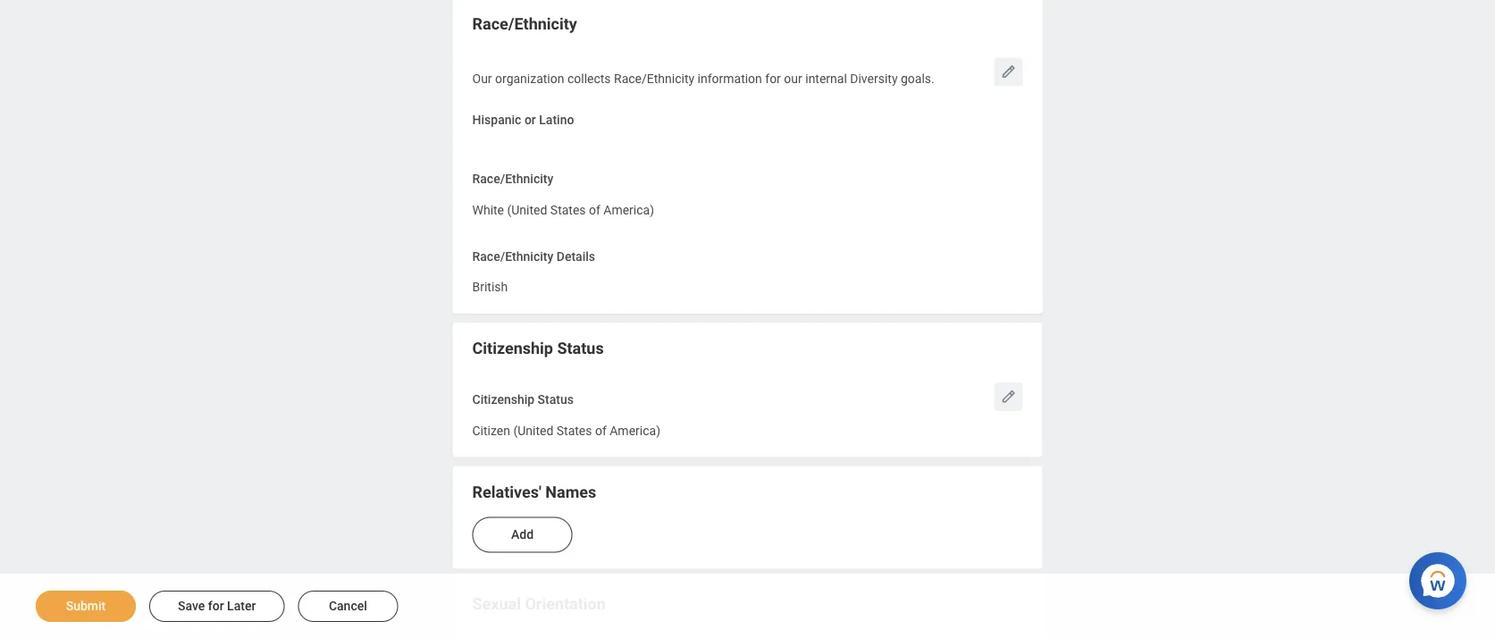 Task type: describe. For each thing, give the bounding box(es) containing it.
save
[[178, 599, 205, 614]]

later
[[227, 599, 256, 614]]

0 vertical spatial status
[[557, 340, 604, 358]]

our
[[784, 72, 803, 86]]

1 citizenship from the top
[[472, 340, 553, 358]]

1 citizenship status from the top
[[472, 340, 604, 358]]

edit image
[[1000, 388, 1018, 406]]

or
[[525, 112, 536, 127]]

race/ethnicity element containing race/ethnicity
[[453, 0, 1043, 314]]

(united for white
[[507, 203, 547, 218]]

citizen (united states of america)
[[472, 424, 661, 439]]

2 citizenship from the top
[[472, 393, 535, 408]]

relatives'
[[472, 483, 542, 502]]

for inside save for later button
[[208, 599, 224, 614]]

our
[[472, 72, 492, 86]]

cancel button
[[298, 591, 398, 622]]

white (united states of america)
[[472, 203, 654, 218]]

White (United States of America) text field
[[472, 192, 654, 223]]

information
[[698, 72, 762, 86]]

add
[[511, 528, 534, 542]]

america) for citizen (united states of america)
[[610, 424, 661, 439]]

race/ethnicity up white
[[472, 172, 554, 187]]

states for citizenship status
[[557, 424, 592, 439]]

sexual orientation element
[[453, 578, 1043, 638]]

diversity
[[850, 72, 898, 86]]

cancel
[[329, 599, 367, 614]]

our organization collects race/ethnicity information for our internal diversity goals.
[[472, 72, 935, 86]]

organization
[[495, 72, 565, 86]]

add button
[[472, 517, 573, 553]]

race/ethnicity details
[[472, 249, 595, 264]]

hispanic or latino
[[472, 112, 574, 127]]

america) for white (united states of america)
[[604, 203, 654, 218]]



Task type: locate. For each thing, give the bounding box(es) containing it.
(united inside text box
[[507, 203, 547, 218]]

0 vertical spatial of
[[589, 203, 601, 218]]

details
[[557, 249, 595, 264]]

2 citizenship status from the top
[[472, 393, 574, 408]]

white
[[472, 203, 504, 218]]

1 vertical spatial states
[[557, 424, 592, 439]]

citizenship down british
[[472, 340, 553, 358]]

states inside text box
[[551, 203, 586, 218]]

orientation
[[525, 595, 606, 614]]

1 vertical spatial (united
[[514, 424, 554, 439]]

race/ethnicity details element
[[472, 269, 508, 302]]

of inside text box
[[589, 203, 601, 218]]

action bar region
[[0, 573, 1496, 638]]

america)
[[604, 203, 654, 218], [610, 424, 661, 439]]

1 vertical spatial citizenship status
[[472, 393, 574, 408]]

citizenship status down british
[[472, 340, 604, 358]]

states
[[551, 203, 586, 218], [557, 424, 592, 439]]

citizenship status
[[472, 340, 604, 358], [472, 393, 574, 408]]

0 vertical spatial citizenship status
[[472, 340, 604, 358]]

save for later button
[[149, 591, 285, 622]]

0 vertical spatial (united
[[507, 203, 547, 218]]

british
[[472, 280, 508, 295]]

states inside text field
[[557, 424, 592, 439]]

Citizen (United States of America) text field
[[472, 413, 661, 444]]

citizenship status element containing citizen (united states of america)
[[472, 412, 661, 445]]

citizenship status element
[[453, 323, 1043, 458], [472, 412, 661, 445]]

submit button
[[36, 591, 136, 622]]

0 vertical spatial america)
[[604, 203, 654, 218]]

citizenship status up citizen
[[472, 393, 574, 408]]

submit
[[66, 599, 106, 614]]

citizen
[[472, 424, 510, 439]]

sexual orientation
[[472, 595, 606, 614]]

(united inside text field
[[514, 424, 554, 439]]

citizenship status element containing citizenship status
[[453, 323, 1043, 458]]

0 vertical spatial citizenship
[[472, 340, 553, 358]]

of
[[589, 203, 601, 218], [595, 424, 607, 439]]

of for race/ethnicity
[[589, 203, 601, 218]]

names
[[546, 483, 597, 502]]

(united
[[507, 203, 547, 218], [514, 424, 554, 439]]

of inside text field
[[595, 424, 607, 439]]

hispanic
[[472, 112, 522, 127]]

status
[[557, 340, 604, 358], [538, 393, 574, 408]]

1 horizontal spatial for
[[765, 72, 781, 86]]

1 vertical spatial of
[[595, 424, 607, 439]]

citizenship
[[472, 340, 553, 358], [472, 393, 535, 408]]

0 vertical spatial states
[[551, 203, 586, 218]]

(united right white
[[507, 203, 547, 218]]

for left our
[[765, 72, 781, 86]]

goals.
[[901, 72, 935, 86]]

edit image
[[1000, 64, 1018, 81]]

for right save
[[208, 599, 224, 614]]

1 vertical spatial citizenship
[[472, 393, 535, 408]]

(united for citizen
[[514, 424, 554, 439]]

save for later
[[178, 599, 256, 614]]

of up details
[[589, 203, 601, 218]]

internal
[[806, 72, 847, 86]]

0 horizontal spatial for
[[208, 599, 224, 614]]

(united right citizen
[[514, 424, 554, 439]]

1 vertical spatial status
[[538, 393, 574, 408]]

race/ethnicity up the "race/ethnicity details" element
[[472, 249, 554, 264]]

race/ethnicity
[[472, 15, 577, 34], [614, 72, 695, 86], [472, 172, 554, 187], [472, 249, 554, 264]]

race/ethnicity element containing white (united states of america)
[[472, 191, 654, 224]]

0 vertical spatial for
[[765, 72, 781, 86]]

race/ethnicity right collects
[[614, 72, 695, 86]]

collects
[[568, 72, 611, 86]]

1 vertical spatial for
[[208, 599, 224, 614]]

citizenship up citizen
[[472, 393, 535, 408]]

states for race/ethnicity
[[551, 203, 586, 218]]

sexual
[[472, 595, 521, 614]]

race/ethnicity element
[[453, 0, 1043, 314], [472, 191, 654, 224]]

relatives' names element
[[453, 466, 1043, 569]]

1 vertical spatial america)
[[610, 424, 661, 439]]

for
[[765, 72, 781, 86], [208, 599, 224, 614]]

america) inside text field
[[610, 424, 661, 439]]

latino
[[539, 112, 574, 127]]

states up details
[[551, 203, 586, 218]]

of up names on the bottom of page
[[595, 424, 607, 439]]

relatives' names
[[472, 483, 597, 502]]

race/ethnicity up organization
[[472, 15, 577, 34]]

america) inside text box
[[604, 203, 654, 218]]

states up names on the bottom of page
[[557, 424, 592, 439]]

of for citizenship status
[[595, 424, 607, 439]]

British text field
[[472, 270, 508, 301]]



Task type: vqa. For each thing, say whether or not it's contained in the screenshot.
the topmost Total Contribution
no



